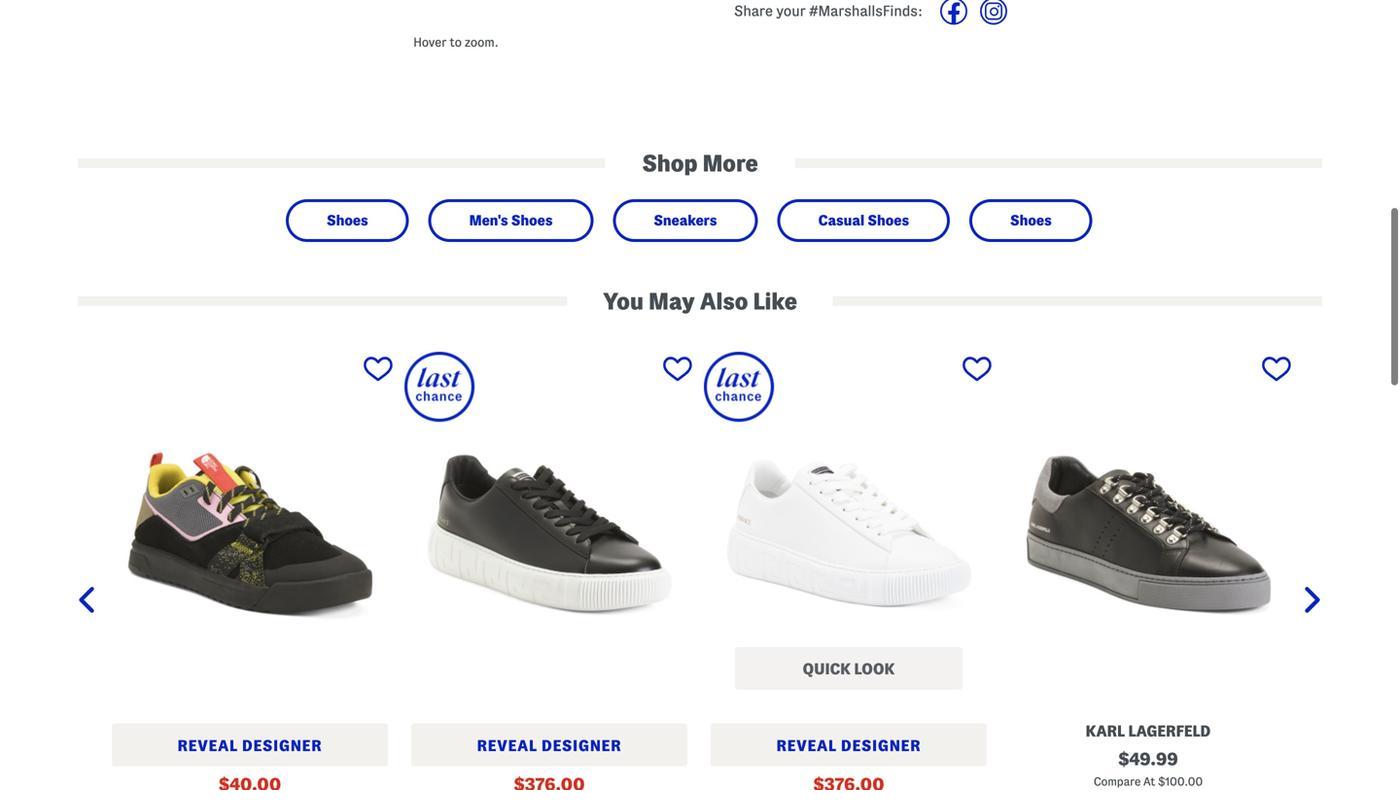 Task type: locate. For each thing, give the bounding box(es) containing it.
1 shoes link from the left
[[304, 207, 392, 234]]

1 shoes from the left
[[327, 213, 368, 229]]

1 horizontal spatial reveal designer link
[[403, 350, 697, 791]]

1 designer from the left
[[242, 738, 322, 755]]

click or press b to reveal designer element
[[112, 724, 388, 767], [412, 724, 688, 767], [711, 724, 987, 767]]

1 horizontal spatial reveal
[[477, 738, 538, 755]]

reveal for men's made in italy leather lace up casual sneakers image in reveal designer link
[[477, 738, 538, 755]]

2 reveal from the left
[[477, 738, 538, 755]]

2 click or press b to reveal designer element from the left
[[412, 724, 688, 767]]

men's made in italy leather lace up casual sneakers image
[[405, 352, 695, 715], [704, 352, 994, 715]]

2 designer from the left
[[542, 738, 622, 755]]

designer
[[242, 738, 322, 755], [542, 738, 622, 755], [842, 738, 922, 755]]

quick look button
[[735, 648, 963, 691]]

shoes
[[327, 213, 368, 229], [512, 213, 553, 229], [868, 213, 910, 229], [1011, 213, 1052, 229]]

like
[[754, 289, 798, 314]]

2 men's made in italy leather lace up casual sneakers image from the left
[[704, 352, 994, 715]]

49.99 compare at 100.00
[[1094, 751, 1204, 789]]

men's made in portugal leather sneakers image
[[1004, 352, 1294, 715]]

#marshallsfinds:
[[810, 3, 923, 19]]

men's shoes link
[[446, 207, 576, 234]]

click or press b to reveal designer element for first reveal designer link from the right
[[412, 724, 688, 767]]

0 horizontal spatial click or press b to reveal designer element
[[112, 724, 388, 767]]

you may also like list
[[78, 350, 1323, 791]]

2 shoes from the left
[[512, 213, 553, 229]]

your
[[777, 3, 806, 19]]

2 reveal designer link from the left
[[403, 350, 697, 791]]

reveal designer for 1st reveal designer link from the left
[[178, 738, 322, 755]]

1 click or press b to reveal designer element from the left
[[112, 724, 388, 767]]

reveal designer for first reveal designer link from the right
[[477, 738, 622, 755]]

men's suede waterproof larimer sport sneakers image
[[105, 352, 395, 715]]

shop
[[643, 151, 698, 176]]

share your #marshallsfinds:
[[735, 3, 923, 19]]

casual shoes link
[[795, 207, 933, 234]]

0 horizontal spatial reveal designer
[[178, 738, 322, 755]]

quick
[[803, 661, 851, 678]]

shoes link
[[304, 207, 392, 234], [987, 207, 1076, 234]]

2 horizontal spatial click or press b to reveal designer element
[[711, 724, 987, 767]]

3 reveal designer from the left
[[777, 738, 922, 755]]

1 reveal designer from the left
[[178, 738, 322, 755]]

2 horizontal spatial reveal
[[777, 738, 837, 755]]

reveal
[[178, 738, 238, 755], [477, 738, 538, 755], [777, 738, 837, 755]]

0 horizontal spatial reveal
[[178, 738, 238, 755]]

1 horizontal spatial reveal designer
[[477, 738, 622, 755]]

hover to zoom.
[[414, 36, 499, 49]]

1 horizontal spatial click or press b to reveal designer element
[[412, 724, 688, 767]]

1 reveal from the left
[[178, 738, 238, 755]]

1 horizontal spatial shoes link
[[987, 207, 1076, 234]]

reveal designer link
[[103, 350, 397, 791], [403, 350, 697, 791]]

reveal for men's suede waterproof larimer sport sneakers 'image'
[[178, 738, 238, 755]]

1 horizontal spatial men's made in italy leather lace up casual sneakers image
[[704, 352, 994, 715]]

1 horizontal spatial designer
[[542, 738, 622, 755]]

shoes inside men's shoes link
[[512, 213, 553, 229]]

49.99
[[1130, 751, 1179, 770]]

zoom.
[[465, 36, 499, 49]]

reveal designer
[[178, 738, 322, 755], [477, 738, 622, 755], [777, 738, 922, 755]]

1 men's made in italy leather lace up casual sneakers image from the left
[[405, 352, 695, 715]]

designer for men's made in italy leather lace up casual sneakers image in reveal designer link
[[542, 738, 622, 755]]

0 horizontal spatial shoes link
[[304, 207, 392, 234]]

2 reveal designer from the left
[[477, 738, 622, 755]]

also
[[700, 289, 749, 314]]

2 horizontal spatial designer
[[842, 738, 922, 755]]

0 horizontal spatial men's made in italy leather lace up casual sneakers image
[[405, 352, 695, 715]]

2 horizontal spatial reveal designer
[[777, 738, 922, 755]]

0 horizontal spatial designer
[[242, 738, 322, 755]]

0 horizontal spatial reveal designer link
[[103, 350, 397, 791]]

you
[[603, 289, 644, 314]]

3 reveal from the left
[[777, 738, 837, 755]]

you may also like
[[603, 289, 798, 314]]

3 shoes from the left
[[868, 213, 910, 229]]

shoes inside the casual shoes link
[[868, 213, 910, 229]]



Task type: describe. For each thing, give the bounding box(es) containing it.
2 shoes link from the left
[[987, 207, 1076, 234]]

men's
[[470, 213, 508, 229]]

quick look
[[803, 661, 895, 678]]

shop more
[[643, 151, 758, 176]]

men's made in italy leather lace up casual sneakers image inside reveal designer link
[[405, 352, 695, 715]]

3 designer from the left
[[842, 738, 922, 755]]

men's shoes
[[470, 213, 553, 229]]

look
[[855, 661, 895, 678]]

4 shoes from the left
[[1011, 213, 1052, 229]]

lagerfeld
[[1129, 723, 1212, 740]]

100.00
[[1166, 776, 1204, 789]]

casual shoes
[[819, 213, 910, 229]]

compare
[[1094, 776, 1141, 789]]

sneakers
[[654, 213, 717, 229]]

casual
[[819, 213, 865, 229]]

hover
[[414, 36, 447, 49]]

more
[[703, 151, 758, 176]]

3 click or press b to reveal designer element from the left
[[711, 724, 987, 767]]

1 reveal designer link from the left
[[103, 350, 397, 791]]

click or press b to reveal designer element for 1st reveal designer link from the left
[[112, 724, 388, 767]]

at
[[1144, 776, 1156, 789]]

may
[[649, 289, 695, 314]]

karl
[[1086, 723, 1126, 740]]

sneakers link
[[631, 207, 741, 234]]

designer for men's suede waterproof larimer sport sneakers 'image'
[[242, 738, 322, 755]]

to
[[450, 36, 462, 49]]

share
[[735, 3, 773, 19]]

karl lagerfeld
[[1086, 723, 1212, 740]]



Task type: vqa. For each thing, say whether or not it's contained in the screenshot.
Shop More
yes



